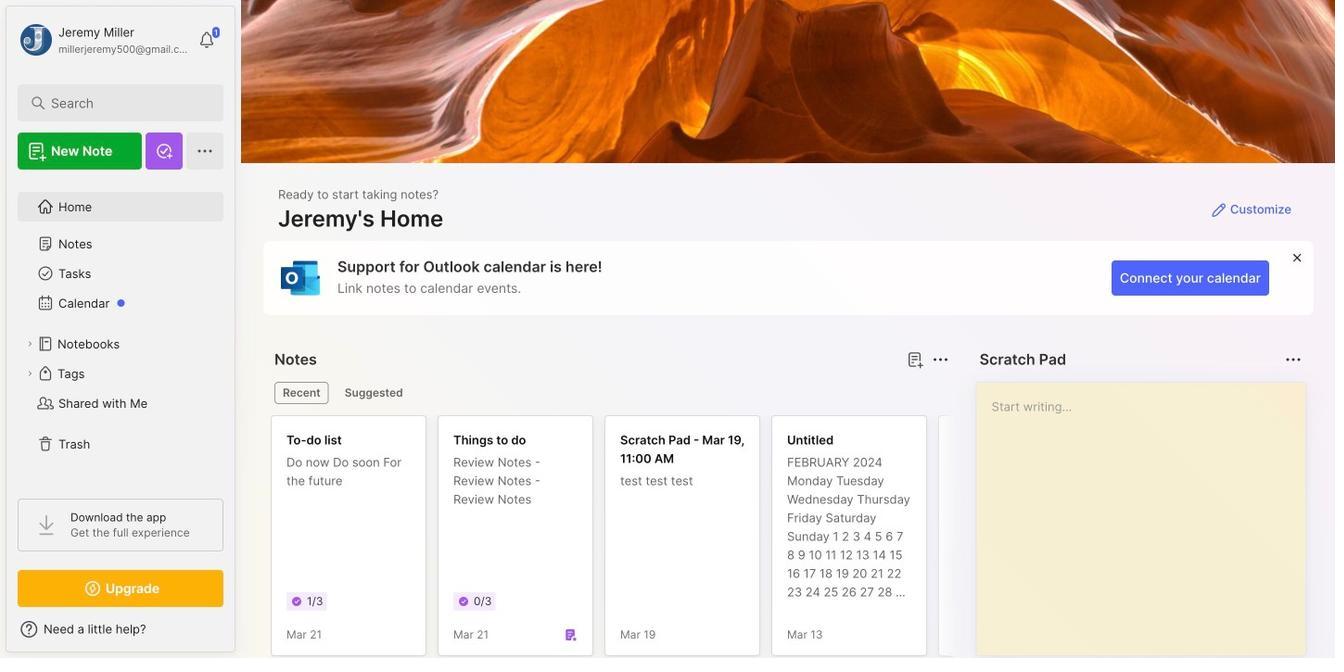 Task type: locate. For each thing, give the bounding box(es) containing it.
Account field
[[18, 21, 189, 58]]

0 horizontal spatial tab
[[275, 382, 329, 404]]

expand tags image
[[24, 368, 35, 379]]

main element
[[0, 0, 241, 659]]

1 horizontal spatial tab
[[336, 382, 412, 404]]

tab
[[275, 382, 329, 404], [336, 382, 412, 404]]

None search field
[[51, 92, 199, 114]]

tree
[[6, 181, 235, 482]]

tree inside main element
[[6, 181, 235, 482]]

2 tab from the left
[[336, 382, 412, 404]]

row group
[[271, 416, 1336, 659]]

tab list
[[275, 382, 947, 404]]



Task type: describe. For each thing, give the bounding box(es) containing it.
none search field inside main element
[[51, 92, 199, 114]]

expand notebooks image
[[24, 339, 35, 350]]

Search text field
[[51, 95, 199, 112]]

WHAT'S NEW field
[[6, 615, 235, 645]]

click to collapse image
[[234, 624, 248, 647]]

1 tab from the left
[[275, 382, 329, 404]]

Start writing… text field
[[992, 383, 1305, 641]]



Task type: vqa. For each thing, say whether or not it's contained in the screenshot.
Date
no



